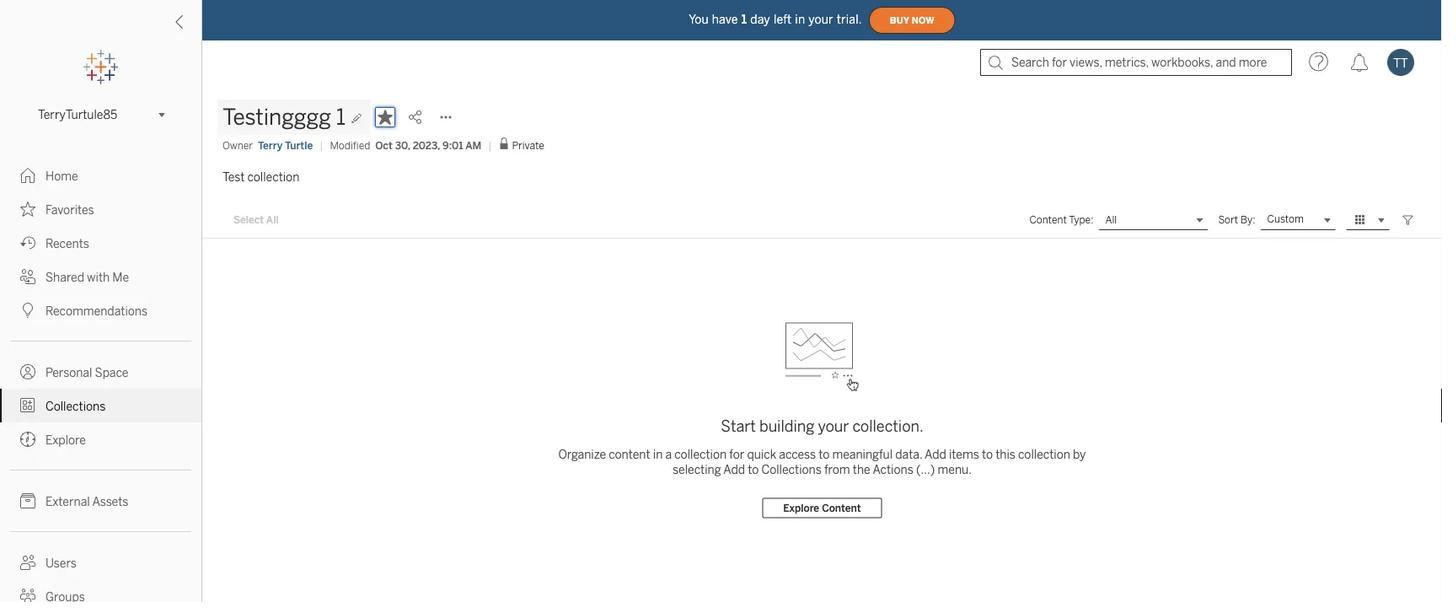 Task type: vqa. For each thing, say whether or not it's contained in the screenshot.
Jacob Simon
no



Task type: describe. For each thing, give the bounding box(es) containing it.
home link
[[0, 159, 202, 192]]

shared
[[46, 270, 84, 284]]

actions
[[873, 463, 914, 477]]

modified
[[330, 139, 370, 151]]

custom
[[1268, 213, 1305, 225]]

test collection
[[223, 170, 300, 184]]

in inside organize content in a collection for quick access to meaningful data. add items to this collection by selecting add to collections from the actions (...) menu.
[[653, 448, 663, 462]]

a
[[666, 448, 672, 462]]

1 horizontal spatial 1
[[742, 12, 747, 26]]

users link
[[0, 546, 202, 579]]

recommendations link
[[0, 293, 202, 327]]

select all button
[[223, 210, 290, 230]]

explore for explore content
[[784, 502, 820, 514]]

trial.
[[837, 12, 863, 26]]

1 vertical spatial 1
[[336, 104, 346, 130]]

external
[[46, 495, 90, 509]]

meaningful
[[833, 448, 893, 462]]

shared with me link
[[0, 260, 202, 293]]

with
[[87, 270, 110, 284]]

(...)
[[917, 463, 936, 477]]

collections inside organize content in a collection for quick access to meaningful data. add items to this collection by selecting add to collections from the actions (...) menu.
[[762, 463, 822, 477]]

0 horizontal spatial add
[[724, 463, 746, 477]]

assets
[[92, 495, 128, 509]]

personal space
[[46, 366, 129, 380]]

recents link
[[0, 226, 202, 260]]

building
[[760, 417, 815, 435]]

explore link
[[0, 423, 202, 456]]

navigation panel element
[[0, 51, 202, 602]]

2 | from the left
[[489, 139, 492, 151]]

content inside "button"
[[822, 502, 862, 514]]

type:
[[1069, 214, 1094, 226]]

now
[[912, 15, 935, 26]]

grid view image
[[1354, 212, 1369, 228]]

organize
[[559, 448, 606, 462]]

2 horizontal spatial collection
[[1019, 448, 1071, 462]]

organize content in a collection for quick access to meaningful data. add items to this collection by selecting add to collections from the actions (...) menu.
[[559, 448, 1087, 477]]

0 horizontal spatial collection
[[247, 170, 300, 184]]

favorites
[[46, 203, 94, 217]]

favorites link
[[0, 192, 202, 226]]

data.
[[896, 448, 923, 462]]

space
[[95, 366, 129, 380]]

terryturtule85 button
[[31, 105, 170, 125]]

30,
[[395, 139, 410, 151]]

0 vertical spatial in
[[796, 12, 806, 26]]

shared with me
[[46, 270, 129, 284]]

you have 1 day left in your trial.
[[689, 12, 863, 26]]

collection.
[[853, 417, 924, 435]]

collections link
[[0, 389, 202, 423]]

main navigation. press the up and down arrow keys to access links. element
[[0, 159, 202, 602]]

me
[[112, 270, 129, 284]]

1 horizontal spatial collection
[[675, 448, 727, 462]]

0 horizontal spatial to
[[748, 463, 759, 477]]

external assets
[[46, 495, 128, 509]]

buy
[[890, 15, 910, 26]]

2023,
[[413, 139, 440, 151]]

recents
[[46, 237, 89, 250]]

test
[[223, 170, 245, 184]]



Task type: locate. For each thing, give the bounding box(es) containing it.
Search for views, metrics, workbooks, and more text field
[[981, 49, 1293, 76]]

1 horizontal spatial add
[[925, 448, 947, 462]]

1 vertical spatial explore
[[784, 502, 820, 514]]

testingggg
[[223, 104, 331, 130]]

sort
[[1219, 214, 1239, 226]]

oct
[[376, 139, 393, 151]]

0 vertical spatial explore
[[46, 433, 86, 447]]

testingggg 1
[[223, 104, 346, 130]]

1 horizontal spatial content
[[1030, 214, 1068, 226]]

2 horizontal spatial to
[[982, 448, 993, 462]]

personal space link
[[0, 355, 202, 389]]

| right 'am'
[[489, 139, 492, 151]]

buy now button
[[869, 7, 956, 34]]

1 horizontal spatial all
[[1106, 214, 1118, 226]]

your left trial.
[[809, 12, 834, 26]]

1 vertical spatial add
[[724, 463, 746, 477]]

collection left by
[[1019, 448, 1071, 462]]

add up (...)
[[925, 448, 947, 462]]

for
[[730, 448, 745, 462]]

this
[[996, 448, 1016, 462]]

owner terry turtle | modified oct 30, 2023, 9:01 am |
[[223, 139, 492, 151]]

0 horizontal spatial content
[[822, 502, 862, 514]]

1 | from the left
[[320, 139, 323, 151]]

terryturtule85
[[38, 108, 117, 122]]

all button
[[1099, 210, 1209, 230]]

| right turtle
[[320, 139, 323, 151]]

0 horizontal spatial explore
[[46, 433, 86, 447]]

in left a
[[653, 448, 663, 462]]

home
[[46, 169, 78, 183]]

access
[[779, 448, 816, 462]]

have
[[712, 12, 738, 26]]

1 vertical spatial your
[[818, 417, 850, 435]]

quick
[[748, 448, 777, 462]]

0 vertical spatial add
[[925, 448, 947, 462]]

content type:
[[1030, 214, 1094, 226]]

1 up modified at top left
[[336, 104, 346, 130]]

external assets link
[[0, 484, 202, 518]]

collections down access
[[762, 463, 822, 477]]

your
[[809, 12, 834, 26], [818, 417, 850, 435]]

explore down organize content in a collection for quick access to meaningful data. add items to this collection by selecting add to collections from the actions (...) menu.
[[784, 502, 820, 514]]

1 horizontal spatial collections
[[762, 463, 822, 477]]

1
[[742, 12, 747, 26], [336, 104, 346, 130]]

menu.
[[938, 463, 972, 477]]

1 all from the left
[[266, 214, 279, 226]]

0 horizontal spatial |
[[320, 139, 323, 151]]

1 horizontal spatial explore
[[784, 502, 820, 514]]

explore
[[46, 433, 86, 447], [784, 502, 820, 514]]

0 vertical spatial collections
[[46, 399, 106, 413]]

collection
[[247, 170, 300, 184], [675, 448, 727, 462], [1019, 448, 1071, 462]]

to
[[819, 448, 830, 462], [982, 448, 993, 462], [748, 463, 759, 477]]

explore down collections link
[[46, 433, 86, 447]]

users
[[46, 556, 77, 570]]

explore content
[[784, 502, 862, 514]]

by:
[[1241, 214, 1256, 226]]

explore inside "button"
[[784, 502, 820, 514]]

recommendations
[[46, 304, 148, 318]]

in
[[796, 12, 806, 26], [653, 448, 663, 462]]

by
[[1074, 448, 1087, 462]]

content
[[1030, 214, 1068, 226], [822, 502, 862, 514]]

buy now
[[890, 15, 935, 26]]

start
[[721, 417, 756, 435]]

all inside button
[[266, 214, 279, 226]]

1 vertical spatial in
[[653, 448, 663, 462]]

terry turtle link
[[258, 138, 313, 153]]

0 vertical spatial content
[[1030, 214, 1068, 226]]

terry
[[258, 139, 283, 151]]

your up organize content in a collection for quick access to meaningful data. add items to this collection by selecting add to collections from the actions (...) menu.
[[818, 417, 850, 435]]

from
[[825, 463, 851, 477]]

owner
[[223, 139, 253, 151]]

collections
[[46, 399, 106, 413], [762, 463, 822, 477]]

sort by:
[[1219, 214, 1256, 226]]

left
[[774, 12, 792, 26]]

selecting
[[673, 463, 722, 477]]

select all
[[234, 214, 279, 226]]

add
[[925, 448, 947, 462], [724, 463, 746, 477]]

custom button
[[1261, 210, 1337, 230]]

all right select
[[266, 214, 279, 226]]

in right left
[[796, 12, 806, 26]]

all inside popup button
[[1106, 214, 1118, 226]]

0 horizontal spatial collections
[[46, 399, 106, 413]]

collections down personal
[[46, 399, 106, 413]]

private
[[512, 140, 545, 152]]

0 horizontal spatial all
[[266, 214, 279, 226]]

1 vertical spatial content
[[822, 502, 862, 514]]

explore inside the "main navigation. press the up and down arrow keys to access links." element
[[46, 433, 86, 447]]

0 vertical spatial your
[[809, 12, 834, 26]]

day
[[751, 12, 771, 26]]

0 horizontal spatial in
[[653, 448, 663, 462]]

2 all from the left
[[1106, 214, 1118, 226]]

9:01
[[443, 139, 463, 151]]

you
[[689, 12, 709, 26]]

collections inside collections link
[[46, 399, 106, 413]]

select
[[234, 214, 264, 226]]

0 horizontal spatial 1
[[336, 104, 346, 130]]

all right type:
[[1106, 214, 1118, 226]]

to left this
[[982, 448, 993, 462]]

explore for explore
[[46, 433, 86, 447]]

turtle
[[285, 139, 313, 151]]

collection down terry
[[247, 170, 300, 184]]

am
[[466, 139, 482, 151]]

to up the 'from'
[[819, 448, 830, 462]]

add down for
[[724, 463, 746, 477]]

explore content button
[[763, 498, 883, 518]]

collection up selecting
[[675, 448, 727, 462]]

1 horizontal spatial to
[[819, 448, 830, 462]]

1 horizontal spatial in
[[796, 12, 806, 26]]

content down the 'from'
[[822, 502, 862, 514]]

to down quick
[[748, 463, 759, 477]]

1 vertical spatial collections
[[762, 463, 822, 477]]

1 horizontal spatial |
[[489, 139, 492, 151]]

content
[[609, 448, 651, 462]]

content left type:
[[1030, 214, 1068, 226]]

1 left day
[[742, 12, 747, 26]]

0 vertical spatial 1
[[742, 12, 747, 26]]

start building your collection.
[[721, 417, 924, 435]]

the
[[853, 463, 871, 477]]

items
[[950, 448, 980, 462]]

personal
[[46, 366, 92, 380]]

|
[[320, 139, 323, 151], [489, 139, 492, 151]]

all
[[266, 214, 279, 226], [1106, 214, 1118, 226]]



